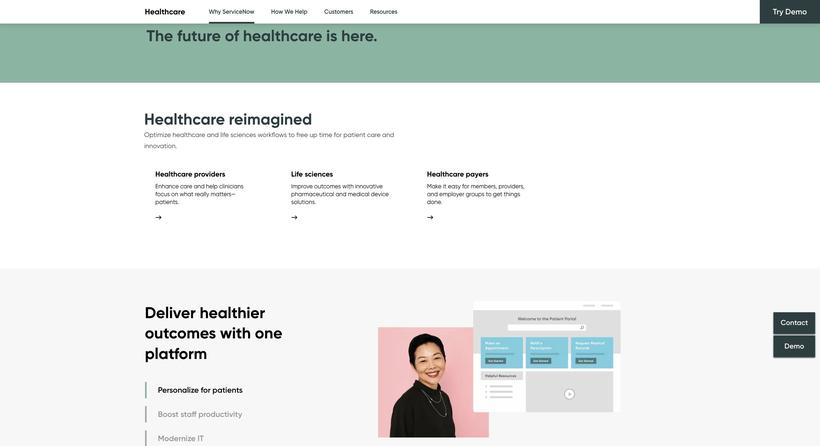 Task type: describe. For each thing, give the bounding box(es) containing it.
why servicenow link
[[209, 0, 254, 26]]

1 vertical spatial demo
[[784, 342, 804, 351]]

try
[[773, 7, 783, 16]]

focus
[[155, 191, 170, 198]]

on
[[171, 191, 178, 198]]

make it easy for members, providers, and employer groups to get things done.
[[427, 183, 525, 206]]

modernize it link
[[145, 431, 270, 447]]

outcomes inside deliver healthier outcomes with one platform
[[145, 324, 216, 343]]

healthcare for providers
[[155, 170, 192, 179]]

productivity
[[198, 410, 242, 420]]

life
[[291, 170, 303, 179]]

we
[[285, 8, 293, 15]]

outcomes inside improve outcomes with innovative pharmaceutical and medical device solutions.
[[314, 183, 341, 190]]

time
[[319, 131, 332, 139]]

employer
[[439, 191, 464, 198]]

why
[[209, 8, 221, 15]]

patients.
[[155, 199, 179, 206]]

container image for life sciences
[[291, 216, 297, 220]]

how we help
[[271, 8, 307, 15]]

healthier
[[200, 303, 265, 323]]

easy
[[448, 183, 461, 190]]

of
[[225, 26, 239, 46]]

up
[[310, 131, 317, 139]]

get
[[493, 191, 502, 198]]

healthcare for reimagined
[[144, 109, 225, 129]]

workflows
[[258, 131, 287, 139]]

solutions.
[[291, 199, 316, 206]]

patient
[[343, 131, 366, 139]]

life sciences
[[291, 170, 333, 179]]

what
[[180, 191, 193, 198]]

members,
[[471, 183, 497, 190]]

contact
[[781, 319, 808, 328]]

to inside healthcare reimagined optimize healthcare and life sciences workflows to free up time for patient care and innovation.
[[289, 131, 295, 139]]

personalize
[[158, 386, 199, 395]]

and inside make it easy for members, providers, and employer groups to get things done.
[[427, 191, 438, 198]]

boost
[[158, 410, 179, 420]]

deliver healthier outcomes with one platform
[[145, 303, 282, 364]]

1 vertical spatial sciences
[[305, 170, 333, 179]]

things
[[504, 191, 520, 198]]

deliver
[[145, 303, 196, 323]]

with inside deliver healthier outcomes with one platform
[[220, 324, 251, 343]]

and inside improve outcomes with innovative pharmaceutical and medical device solutions.
[[336, 191, 346, 198]]

why servicenow
[[209, 8, 254, 15]]

contact link
[[774, 313, 815, 334]]

help
[[295, 8, 307, 15]]

improve
[[291, 183, 313, 190]]

boost staff productivity
[[158, 410, 242, 420]]

one
[[255, 324, 282, 343]]

container image for healthcare payers
[[427, 216, 433, 220]]

boost staff productivity link
[[145, 407, 270, 423]]

matters—
[[211, 191, 236, 198]]

payers
[[466, 170, 489, 179]]

sciences inside healthcare reimagined optimize healthcare and life sciences workflows to free up time for patient care and innovation.
[[230, 131, 256, 139]]

for inside make it easy for members, providers, and employer groups to get things done.
[[462, 183, 469, 190]]

providers,
[[499, 183, 525, 190]]

is
[[326, 26, 337, 46]]

care inside healthcare reimagined optimize healthcare and life sciences workflows to free up time for patient care and innovation.
[[367, 131, 381, 139]]

optimize
[[144, 131, 171, 139]]



Task type: locate. For each thing, give the bounding box(es) containing it.
healthcare for and
[[173, 131, 205, 139]]

and inside the 'enhance care and help clinicians focus on what really matters— patients.'
[[194, 183, 205, 190]]

try demo link
[[760, 0, 820, 24]]

pharmaceutical
[[291, 191, 334, 198]]

patients
[[212, 386, 243, 395]]

healthcare up enhance
[[155, 170, 192, 179]]

outcomes up pharmaceutical
[[314, 183, 341, 190]]

0 vertical spatial care
[[367, 131, 381, 139]]

healthcare for is
[[243, 26, 322, 46]]

0 vertical spatial for
[[334, 131, 342, 139]]

staff
[[181, 410, 196, 420]]

with
[[342, 183, 354, 190], [220, 324, 251, 343]]

0 horizontal spatial to
[[289, 131, 295, 139]]

2 vertical spatial for
[[201, 386, 211, 395]]

customers
[[324, 8, 353, 15]]

healthcare up innovation. on the left
[[173, 131, 205, 139]]

clinicians
[[219, 183, 244, 190]]

platform
[[145, 344, 207, 364]]

2 horizontal spatial for
[[462, 183, 469, 190]]

a woman next to a screen displaying patient portal options for easy appointment setting and prescription refills. image
[[378, 295, 621, 445]]

0 vertical spatial to
[[289, 131, 295, 139]]

0 horizontal spatial care
[[180, 183, 192, 190]]

sciences up the improve
[[305, 170, 333, 179]]

healthcare up optimize
[[144, 109, 225, 129]]

modernize it
[[158, 434, 204, 444]]

healthcare down the how
[[243, 26, 322, 46]]

reimagined
[[229, 109, 312, 129]]

to
[[289, 131, 295, 139], [486, 191, 492, 198]]

demo down contact link
[[784, 342, 804, 351]]

1 container image from the left
[[291, 216, 297, 220]]

for
[[334, 131, 342, 139], [462, 183, 469, 190], [201, 386, 211, 395]]

customers link
[[324, 0, 353, 24]]

future
[[177, 26, 221, 46]]

to left get
[[486, 191, 492, 198]]

container image down done.
[[427, 216, 433, 220]]

and
[[207, 131, 219, 139], [382, 131, 394, 139], [194, 183, 205, 190], [336, 191, 346, 198], [427, 191, 438, 198]]

0 vertical spatial sciences
[[230, 131, 256, 139]]

improve outcomes with innovative pharmaceutical and medical device solutions.
[[291, 183, 389, 206]]

care up what
[[180, 183, 192, 190]]

how
[[271, 8, 283, 15]]

the
[[147, 26, 173, 46]]

healthcare inside healthcare reimagined optimize healthcare and life sciences workflows to free up time for patient care and innovation.
[[173, 131, 205, 139]]

with inside improve outcomes with innovative pharmaceutical and medical device solutions.
[[342, 183, 354, 190]]

healthcare up the 'it'
[[427, 170, 464, 179]]

1 vertical spatial to
[[486, 191, 492, 198]]

medical
[[348, 191, 369, 198]]

1 horizontal spatial healthcare
[[243, 26, 322, 46]]

with up "medical"
[[342, 183, 354, 190]]

0 vertical spatial healthcare
[[243, 26, 322, 46]]

with down 'healthier'
[[220, 324, 251, 343]]

modernize
[[158, 434, 196, 444]]

sciences right life
[[230, 131, 256, 139]]

care inside the 'enhance care and help clinicians focus on what really matters— patients.'
[[180, 183, 192, 190]]

0 vertical spatial demo
[[785, 7, 807, 16]]

1 horizontal spatial care
[[367, 131, 381, 139]]

1 horizontal spatial for
[[334, 131, 342, 139]]

0 horizontal spatial healthcare
[[173, 131, 205, 139]]

healthcare up the
[[145, 7, 185, 17]]

0 vertical spatial outcomes
[[314, 183, 341, 190]]

0 horizontal spatial sciences
[[230, 131, 256, 139]]

innovative
[[355, 183, 383, 190]]

life
[[220, 131, 229, 139]]

to left the free
[[289, 131, 295, 139]]

0 horizontal spatial outcomes
[[145, 324, 216, 343]]

servicenow
[[222, 8, 254, 15]]

demo
[[785, 7, 807, 16], [784, 342, 804, 351]]

care right patient
[[367, 131, 381, 139]]

personalize for patients
[[158, 386, 243, 395]]

really
[[195, 191, 209, 198]]

healthcare payers
[[427, 170, 489, 179]]

0 horizontal spatial for
[[201, 386, 211, 395]]

how we help link
[[271, 0, 307, 24]]

device
[[371, 191, 389, 198]]

help
[[206, 183, 218, 190]]

make
[[427, 183, 442, 190]]

1 vertical spatial for
[[462, 183, 469, 190]]

sciences
[[230, 131, 256, 139], [305, 170, 333, 179]]

innovation.
[[144, 142, 177, 150]]

1 horizontal spatial to
[[486, 191, 492, 198]]

try demo
[[773, 7, 807, 16]]

providers
[[194, 170, 225, 179]]

for right time
[[334, 131, 342, 139]]

1 vertical spatial with
[[220, 324, 251, 343]]

enhance
[[155, 183, 179, 190]]

demo link
[[774, 336, 815, 357]]

healthcare for payers
[[427, 170, 464, 179]]

healthcare reimagined optimize healthcare and life sciences workflows to free up time for patient care and innovation.
[[144, 109, 394, 150]]

groups
[[466, 191, 484, 198]]

1 horizontal spatial with
[[342, 183, 354, 190]]

1 horizontal spatial container image
[[427, 216, 433, 220]]

resources link
[[370, 0, 397, 24]]

container image
[[155, 216, 161, 220]]

done.
[[427, 199, 442, 206]]

container image down the solutions.
[[291, 216, 297, 220]]

container image
[[291, 216, 297, 220], [427, 216, 433, 220]]

care
[[367, 131, 381, 139], [180, 183, 192, 190]]

1 vertical spatial outcomes
[[145, 324, 216, 343]]

0 horizontal spatial container image
[[291, 216, 297, 220]]

the future of healthcare is here.
[[147, 26, 378, 46]]

healthcare providers
[[155, 170, 225, 179]]

free
[[296, 131, 308, 139]]

outcomes up the platform
[[145, 324, 216, 343]]

for left patients
[[201, 386, 211, 395]]

personalize for patients link
[[145, 382, 270, 399]]

0 vertical spatial with
[[342, 183, 354, 190]]

1 vertical spatial healthcare
[[173, 131, 205, 139]]

1 horizontal spatial outcomes
[[314, 183, 341, 190]]

it
[[198, 434, 204, 444]]

to inside make it easy for members, providers, and employer groups to get things done.
[[486, 191, 492, 198]]

resources
[[370, 8, 397, 15]]

healthcare
[[145, 7, 185, 17], [144, 109, 225, 129], [155, 170, 192, 179], [427, 170, 464, 179]]

1 horizontal spatial sciences
[[305, 170, 333, 179]]

for right easy
[[462, 183, 469, 190]]

2 container image from the left
[[427, 216, 433, 220]]

it
[[443, 183, 446, 190]]

enhance care and help clinicians focus on what really matters— patients.
[[155, 183, 244, 206]]

outcomes
[[314, 183, 341, 190], [145, 324, 216, 343]]

healthcare inside healthcare reimagined optimize healthcare and life sciences workflows to free up time for patient care and innovation.
[[144, 109, 225, 129]]

1 vertical spatial care
[[180, 183, 192, 190]]

0 horizontal spatial with
[[220, 324, 251, 343]]

demo right try
[[785, 7, 807, 16]]

here.
[[341, 26, 378, 46]]

for inside healthcare reimagined optimize healthcare and life sciences workflows to free up time for patient care and innovation.
[[334, 131, 342, 139]]

healthcare
[[243, 26, 322, 46], [173, 131, 205, 139]]



Task type: vqa. For each thing, say whether or not it's contained in the screenshot.
journey.
no



